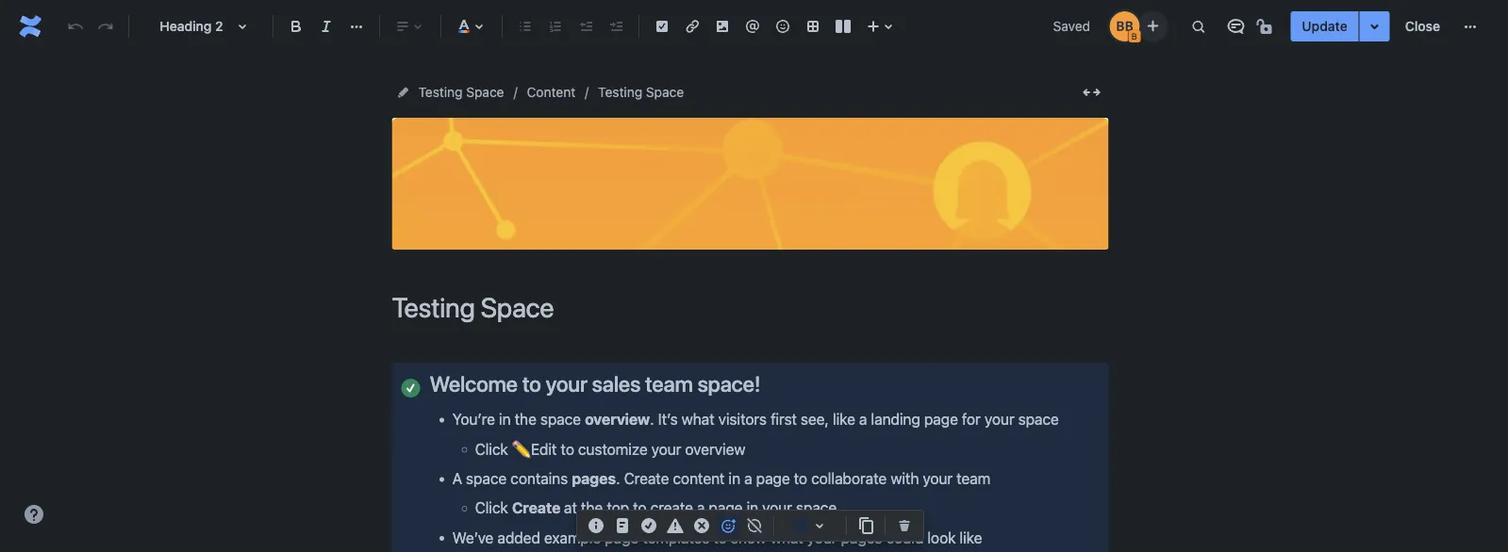 Task type: vqa. For each thing, say whether or not it's contained in the screenshot.
Create Banner
no



Task type: locate. For each thing, give the bounding box(es) containing it.
testing space link down action item icon
[[598, 81, 684, 104]]

1 space from the left
[[466, 84, 504, 100]]

a
[[452, 470, 462, 488]]

warning image
[[664, 515, 687, 538]]

contains
[[511, 470, 568, 488]]

0 vertical spatial team
[[645, 372, 693, 397]]

find and replace image
[[1187, 15, 1210, 38]]

no restrictions image
[[1255, 15, 1278, 38]]

1 vertical spatial overview
[[685, 440, 746, 458]]

layouts image
[[832, 15, 855, 38]]

like
[[833, 411, 855, 429], [960, 529, 982, 547]]

bullet list ⌘⇧8 image
[[514, 15, 537, 38]]

to
[[522, 372, 541, 397], [561, 440, 574, 458], [794, 470, 808, 488], [633, 500, 647, 518], [714, 529, 727, 547]]

0 horizontal spatial .
[[616, 470, 620, 488]]

in
[[499, 411, 511, 429], [729, 470, 741, 488], [747, 500, 758, 518]]

we've
[[452, 529, 494, 547]]

testing space down action item icon
[[598, 84, 684, 100]]

space right a
[[466, 470, 507, 488]]

0 horizontal spatial update
[[688, 191, 730, 207]]

overview up a space contains pages . create content in a page to collaborate with your team
[[685, 440, 746, 458]]

1 vertical spatial create
[[512, 500, 561, 518]]

1 horizontal spatial .
[[650, 411, 654, 429]]

1 click from the top
[[475, 440, 508, 458]]

space
[[466, 84, 504, 100], [646, 84, 684, 100]]

heading 2 button
[[137, 6, 265, 47]]

a right create
[[697, 500, 705, 518]]

invite to edit image
[[1142, 15, 1164, 37]]

we've added example page templates to show what your pages could look like
[[452, 529, 982, 547]]

error image
[[691, 515, 713, 538]]

0 horizontal spatial testing space link
[[418, 81, 504, 104]]

:check_mark: image
[[401, 379, 420, 398], [401, 379, 420, 398]]

0 vertical spatial overview
[[585, 411, 650, 429]]

in up show
[[747, 500, 758, 518]]

update header image
[[688, 191, 813, 207]]

mention image
[[741, 15, 764, 38]]

1 horizontal spatial create
[[624, 470, 669, 488]]

click
[[475, 440, 508, 458], [475, 500, 508, 518]]

space right for
[[1018, 411, 1059, 429]]

0 horizontal spatial a
[[697, 500, 705, 518]]

2 click from the top
[[475, 500, 508, 518]]

2 space from the left
[[646, 84, 684, 100]]

click for click create at the top to create a page in your space
[[475, 500, 508, 518]]

see,
[[801, 411, 829, 429]]

Main content area, start typing to enter text. text field
[[392, 363, 1109, 553]]

1 vertical spatial like
[[960, 529, 982, 547]]

team down for
[[957, 470, 991, 488]]

content
[[673, 470, 725, 488]]

0 vertical spatial click
[[475, 440, 508, 458]]

1 vertical spatial in
[[729, 470, 741, 488]]

numbered list ⌘⇧7 image
[[544, 15, 567, 38]]

a up remove emoji icon
[[744, 470, 752, 488]]

update inside update header image dropdown button
[[688, 191, 730, 207]]

update left adjust update settings 'icon'
[[1302, 18, 1348, 34]]

overview
[[585, 411, 650, 429], [685, 440, 746, 458]]

testing space link
[[418, 81, 504, 104], [598, 81, 684, 104]]

image
[[778, 191, 813, 207]]

0 vertical spatial in
[[499, 411, 511, 429]]

testing down indent tab icon
[[598, 84, 643, 100]]

could
[[886, 529, 924, 547]]

1 horizontal spatial team
[[957, 470, 991, 488]]

like right 'see,'
[[833, 411, 855, 429]]

edit
[[531, 440, 557, 458]]

your down it's
[[652, 440, 681, 458]]

1 horizontal spatial pages
[[841, 529, 882, 547]]

1 horizontal spatial space
[[646, 84, 684, 100]]

0 vertical spatial .
[[650, 411, 654, 429]]

create
[[650, 500, 693, 518]]

1 horizontal spatial the
[[581, 500, 603, 518]]

space down the collaborate on the right of page
[[796, 500, 837, 518]]

testing
[[418, 84, 463, 100], [598, 84, 643, 100]]

2 testing from the left
[[598, 84, 643, 100]]

update for update
[[1302, 18, 1348, 34]]

testing space link right the move this page image
[[418, 81, 504, 104]]

2 horizontal spatial a
[[859, 411, 867, 429]]

0 vertical spatial pages
[[572, 470, 616, 488]]

your
[[546, 372, 587, 397], [985, 411, 1015, 429], [652, 440, 681, 458], [923, 470, 953, 488], [762, 500, 792, 518], [807, 529, 837, 547]]

action item image
[[651, 15, 674, 38]]

close button
[[1394, 11, 1452, 42]]

what
[[682, 411, 715, 429], [770, 529, 803, 547]]

1 horizontal spatial testing space
[[598, 84, 684, 100]]

1 testing space from the left
[[418, 84, 504, 100]]

1 horizontal spatial update
[[1302, 18, 1348, 34]]

content link
[[527, 81, 576, 104]]

heading 2
[[160, 18, 223, 34]]

1 horizontal spatial a
[[744, 470, 752, 488]]

a left the landing
[[859, 411, 867, 429]]

look
[[928, 529, 956, 547]]

remove image
[[893, 515, 916, 538]]

click left the ✏️
[[475, 440, 508, 458]]

more image
[[1459, 15, 1482, 38]]

.
[[650, 411, 654, 429], [616, 470, 620, 488]]

0 vertical spatial the
[[515, 411, 537, 429]]

0 horizontal spatial what
[[682, 411, 715, 429]]

outdent ⇧tab image
[[574, 15, 597, 38]]

for
[[962, 411, 981, 429]]

your right with
[[923, 470, 953, 488]]

1 vertical spatial click
[[475, 500, 508, 518]]

create
[[624, 470, 669, 488], [512, 500, 561, 518]]

heading
[[160, 18, 212, 34]]

help image
[[23, 504, 45, 526]]

pages down "click ✏️ edit to customize your overview"
[[572, 470, 616, 488]]

testing right the move this page image
[[418, 84, 463, 100]]

2 testing space from the left
[[598, 84, 684, 100]]

team up it's
[[645, 372, 693, 397]]

space down action item icon
[[646, 84, 684, 100]]

1 horizontal spatial testing space link
[[598, 81, 684, 104]]

2 vertical spatial in
[[747, 500, 758, 518]]

1 testing from the left
[[418, 84, 463, 100]]

added
[[497, 529, 540, 547]]

1 vertical spatial .
[[616, 470, 620, 488]]

0 vertical spatial update
[[1302, 18, 1348, 34]]

pages
[[572, 470, 616, 488], [841, 529, 882, 547]]

team
[[645, 372, 693, 397], [957, 470, 991, 488]]

click ✏️ edit to customize your overview
[[475, 440, 746, 458]]

indent tab image
[[605, 15, 627, 38]]

content
[[527, 84, 576, 100]]

update left header
[[688, 191, 730, 207]]

update
[[1302, 18, 1348, 34], [688, 191, 730, 207]]

pages left could on the right bottom of page
[[841, 529, 882, 547]]

space!
[[698, 372, 761, 397]]

1 horizontal spatial in
[[729, 470, 741, 488]]

your right for
[[985, 411, 1015, 429]]

what right remove emoji icon
[[770, 529, 803, 547]]

page
[[924, 411, 958, 429], [756, 470, 790, 488], [709, 500, 743, 518], [605, 529, 639, 547]]

like right look
[[960, 529, 982, 547]]

the up the ✏️
[[515, 411, 537, 429]]

redo ⌘⇧z image
[[94, 15, 117, 38]]

welcome
[[430, 372, 518, 397]]

the right at
[[581, 500, 603, 518]]

create down contains
[[512, 500, 561, 518]]

1 vertical spatial update
[[688, 191, 730, 207]]

undo ⌘z image
[[64, 15, 87, 38]]

update inside update button
[[1302, 18, 1348, 34]]

. up top
[[616, 470, 620, 488]]

0 horizontal spatial the
[[515, 411, 537, 429]]

move this page image
[[396, 85, 411, 100]]

what right it's
[[682, 411, 715, 429]]

space up "edit"
[[540, 411, 581, 429]]

0 vertical spatial what
[[682, 411, 715, 429]]

1 vertical spatial what
[[770, 529, 803, 547]]

0 vertical spatial like
[[833, 411, 855, 429]]

adjust update settings image
[[1364, 15, 1386, 38]]

make page full-width image
[[1081, 81, 1103, 104]]

header
[[734, 191, 774, 207]]

testing space right the move this page image
[[418, 84, 504, 100]]

space
[[540, 411, 581, 429], [1018, 411, 1059, 429], [466, 470, 507, 488], [796, 500, 837, 518]]

example
[[544, 529, 601, 547]]

confluence image
[[15, 11, 45, 42], [15, 11, 45, 42]]

in right the you're
[[499, 411, 511, 429]]

create up click create at the top to create a page in your space
[[624, 470, 669, 488]]

in right content
[[729, 470, 741, 488]]

0 horizontal spatial pages
[[572, 470, 616, 488]]

0 horizontal spatial space
[[466, 84, 504, 100]]

. left it's
[[650, 411, 654, 429]]

testing space for first testing space link from left
[[418, 84, 504, 100]]

1 horizontal spatial overview
[[685, 440, 746, 458]]

copy image
[[855, 515, 877, 538]]

0 horizontal spatial create
[[512, 500, 561, 518]]

space left content
[[466, 84, 504, 100]]

1 horizontal spatial testing
[[598, 84, 643, 100]]

2 horizontal spatial in
[[747, 500, 758, 518]]

testing space
[[418, 84, 504, 100], [598, 84, 684, 100]]

0 horizontal spatial testing space
[[418, 84, 504, 100]]

the
[[515, 411, 537, 429], [581, 500, 603, 518]]

1 horizontal spatial what
[[770, 529, 803, 547]]

info image
[[585, 515, 607, 538]]

a
[[859, 411, 867, 429], [744, 470, 752, 488], [697, 500, 705, 518]]

click up we've
[[475, 500, 508, 518]]

to right welcome
[[522, 372, 541, 397]]

overview up customize
[[585, 411, 650, 429]]

0 horizontal spatial in
[[499, 411, 511, 429]]

comment icon image
[[1225, 15, 1247, 38]]

italic ⌘i image
[[315, 15, 338, 38]]

0 horizontal spatial testing
[[418, 84, 463, 100]]

page down top
[[605, 529, 639, 547]]



Task type: describe. For each thing, give the bounding box(es) containing it.
0 horizontal spatial like
[[833, 411, 855, 429]]

to left the collaborate on the right of page
[[794, 470, 808, 488]]

you're
[[452, 411, 495, 429]]

a space contains pages . create content in a page to collaborate with your team
[[452, 470, 991, 488]]

0 vertical spatial a
[[859, 411, 867, 429]]

page left for
[[924, 411, 958, 429]]

success image
[[638, 515, 660, 538]]

update for update header image
[[688, 191, 730, 207]]

to right error image
[[714, 529, 727, 547]]

it's
[[658, 411, 678, 429]]

bold ⌘b image
[[285, 15, 308, 38]]

collaborate
[[811, 470, 887, 488]]

at
[[564, 500, 577, 518]]

remove emoji image
[[743, 515, 766, 538]]

page up remove emoji icon
[[756, 470, 790, 488]]

your left the sales
[[546, 372, 587, 397]]

to right top
[[633, 500, 647, 518]]

1 testing space link from the left
[[418, 81, 504, 104]]

note image
[[611, 515, 634, 538]]

page down a space contains pages . create content in a page to collaborate with your team
[[709, 500, 743, 518]]

you're in the space overview . it's what visitors first see, like a landing page for your space
[[452, 411, 1059, 429]]

0 vertical spatial create
[[624, 470, 669, 488]]

update button
[[1291, 11, 1359, 42]]

click for click ✏️ edit to customize your overview
[[475, 440, 508, 458]]

link image
[[681, 15, 704, 38]]

table image
[[802, 15, 824, 38]]

top
[[607, 500, 629, 518]]

sales
[[592, 372, 641, 397]]

update header image button
[[682, 160, 819, 208]]

more formatting image
[[345, 15, 368, 38]]

your up show
[[762, 500, 792, 518]]

show
[[731, 529, 767, 547]]

1 horizontal spatial like
[[960, 529, 982, 547]]

your left copy image
[[807, 529, 837, 547]]

space for first testing space link from the right
[[646, 84, 684, 100]]

emoji image
[[772, 15, 794, 38]]

visitors
[[718, 411, 767, 429]]

0 horizontal spatial team
[[645, 372, 693, 397]]

what for visitors
[[682, 411, 715, 429]]

background color image
[[808, 515, 831, 538]]

1 vertical spatial a
[[744, 470, 752, 488]]

1 vertical spatial pages
[[841, 529, 882, 547]]

editor add emoji image
[[717, 515, 740, 538]]

2 testing space link from the left
[[598, 81, 684, 104]]

first
[[771, 411, 797, 429]]

saved
[[1053, 18, 1091, 34]]

✏️
[[512, 440, 527, 458]]

Give this page a title text field
[[392, 292, 1109, 324]]

space for first testing space link from left
[[466, 84, 504, 100]]

to right "edit"
[[561, 440, 574, 458]]

what for your
[[770, 529, 803, 547]]

templates
[[643, 529, 710, 547]]

1 vertical spatial the
[[581, 500, 603, 518]]

bob builder image
[[1110, 11, 1140, 42]]

testing space for first testing space link from the right
[[598, 84, 684, 100]]

landing
[[871, 411, 920, 429]]

customize
[[578, 440, 648, 458]]

0 horizontal spatial overview
[[585, 411, 650, 429]]

add image, video, or file image
[[711, 15, 734, 38]]

testing for first testing space link from the right
[[598, 84, 643, 100]]

2
[[215, 18, 223, 34]]

with
[[891, 470, 919, 488]]

click create at the top to create a page in your space
[[475, 500, 837, 518]]

1 vertical spatial team
[[957, 470, 991, 488]]

editor toolbar toolbar
[[577, 511, 923, 553]]

welcome to your sales team space!
[[430, 372, 761, 397]]

testing for first testing space link from left
[[418, 84, 463, 100]]

2 vertical spatial a
[[697, 500, 705, 518]]

close
[[1405, 18, 1440, 34]]



